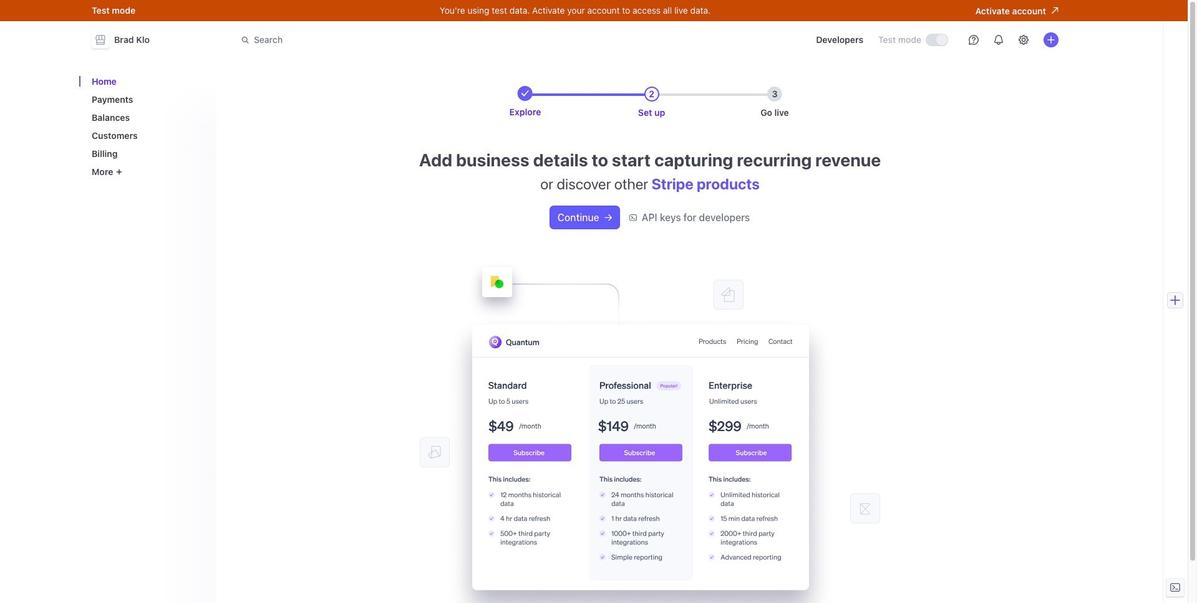 Task type: locate. For each thing, give the bounding box(es) containing it.
None search field
[[234, 28, 586, 51]]

help image
[[969, 35, 979, 45]]

svg image
[[604, 214, 612, 222]]

notifications image
[[994, 35, 1004, 45]]

Search text field
[[234, 28, 586, 51]]

settings image
[[1019, 35, 1029, 45]]

Test mode checkbox
[[926, 34, 948, 46]]



Task type: describe. For each thing, give the bounding box(es) containing it.
core navigation links element
[[87, 76, 206, 182]]



Task type: vqa. For each thing, say whether or not it's contained in the screenshot.
"amount"
no



